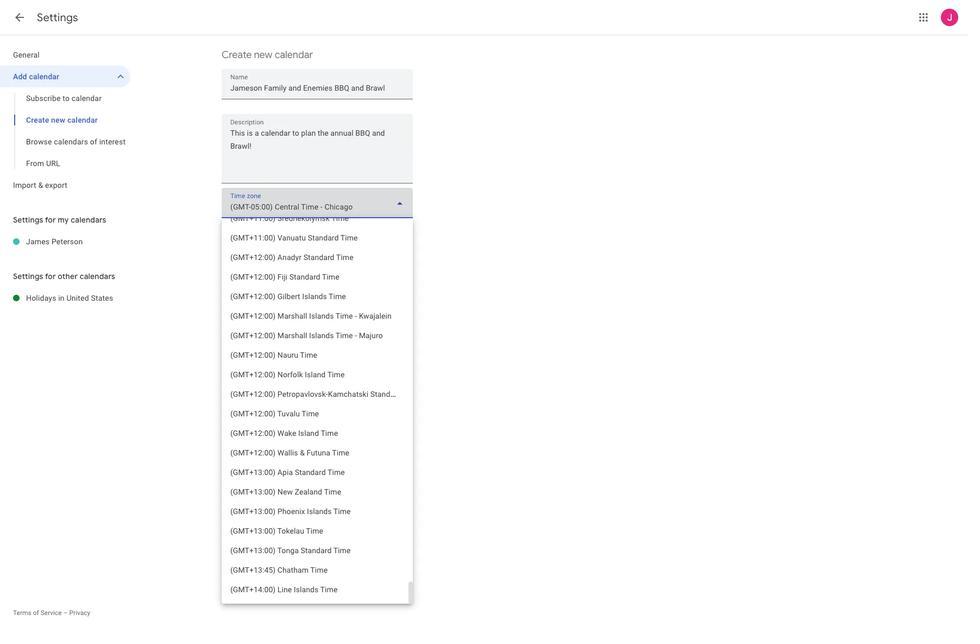 Task type: describe. For each thing, give the bounding box(es) containing it.
calendar inside "button"
[[261, 267, 293, 277]]

terms
[[13, 610, 31, 617]]

james peterson tree item
[[0, 231, 130, 253]]

browse calendars of interest
[[26, 137, 126, 146]]

(gmt+13:00) tokelau time option
[[222, 522, 409, 541]]

to
[[63, 94, 70, 103]]

0 horizontal spatial new
[[51, 116, 65, 124]]

privacy
[[69, 610, 90, 617]]

add calendar tree item
[[0, 66, 130, 87]]

(gmt+12:00) wallis & futuna time option
[[222, 443, 409, 463]]

settings for other calendars
[[13, 272, 115, 281]]

create inside "button"
[[235, 267, 259, 277]]

(gmt+12:00) fiji standard time option
[[222, 267, 409, 287]]

(gmt+12:00) gilbert islands time option
[[222, 287, 409, 306]]

(gmt+12:00) marshall islands time - kwajalein option
[[222, 306, 409, 326]]

0 horizontal spatial of
[[33, 610, 39, 617]]

calendars for my
[[71, 215, 106, 225]]

group containing subscribe to calendar
[[0, 87, 130, 174]]

other
[[58, 272, 78, 281]]

settings for settings
[[37, 11, 78, 24]]

james
[[26, 237, 50, 246]]

subscribe to calendar
[[26, 94, 102, 103]]

united
[[67, 294, 89, 303]]

tree containing general
[[0, 44, 130, 196]]

calendar inside tree item
[[29, 72, 59, 81]]

james peterson
[[26, 237, 83, 246]]

(gmt+14:00) line islands time option
[[222, 580, 409, 600]]

(gmt+13:00) apia standard time option
[[222, 463, 409, 482]]

(gmt+11:00) vanuatu standard time option
[[222, 228, 409, 248]]

states
[[91, 294, 113, 303]]

for for other
[[45, 272, 56, 281]]

export
[[45, 181, 67, 190]]

&
[[38, 181, 43, 190]]

from url
[[26, 159, 60, 168]]

(gmt+13:00) phoenix islands time option
[[222, 502, 409, 522]]

(gmt+12:00) norfolk island time option
[[222, 365, 409, 385]]

(gmt+12:00) wake island time option
[[222, 424, 409, 443]]

(gmt+12:00) marshall islands time - majuro option
[[222, 326, 409, 346]]

settings heading
[[37, 11, 78, 24]]

(gmt+12:00) anadyr standard time option
[[222, 248, 409, 267]]

(gmt+12:00) tuvalu time option
[[222, 404, 409, 424]]

terms of service – privacy
[[13, 610, 90, 617]]

holidays in united states link
[[26, 287, 130, 309]]

1 vertical spatial create
[[26, 116, 49, 124]]

interest
[[99, 137, 126, 146]]

(gmt+13:00) new zealand time option
[[222, 482, 409, 502]]

of inside group
[[90, 137, 97, 146]]



Task type: vqa. For each thing, say whether or not it's contained in the screenshot.
22 element
no



Task type: locate. For each thing, give the bounding box(es) containing it.
holidays in united states
[[26, 294, 113, 303]]

1 horizontal spatial new
[[254, 49, 272, 61]]

settings
[[37, 11, 78, 24], [13, 215, 43, 225], [13, 272, 43, 281]]

time zone list box
[[222, 0, 409, 604]]

subscribe
[[26, 94, 61, 103]]

settings right go back image
[[37, 11, 78, 24]]

calendars inside group
[[54, 137, 88, 146]]

of
[[90, 137, 97, 146], [33, 610, 39, 617]]

general
[[13, 51, 40, 59]]

group
[[0, 87, 130, 174]]

calendars
[[54, 137, 88, 146], [71, 215, 106, 225], [80, 272, 115, 281]]

create calendar button
[[222, 262, 306, 281]]

(gmt+13:00) tonga standard time option
[[222, 541, 409, 561]]

settings up holidays
[[13, 272, 43, 281]]

settings up james
[[13, 215, 43, 225]]

for left my in the left of the page
[[45, 215, 56, 225]]

2 vertical spatial settings
[[13, 272, 43, 281]]

calendars for other
[[80, 272, 115, 281]]

1 vertical spatial for
[[45, 272, 56, 281]]

of right terms
[[33, 610, 39, 617]]

new
[[254, 49, 272, 61], [51, 116, 65, 124]]

for for my
[[45, 215, 56, 225]]

1 vertical spatial settings
[[13, 215, 43, 225]]

–
[[63, 610, 68, 617]]

add calendar
[[13, 72, 59, 81]]

0 vertical spatial create new calendar
[[222, 49, 313, 61]]

1 vertical spatial of
[[33, 610, 39, 617]]

calendars up url at the left of page
[[54, 137, 88, 146]]

settings for settings for other calendars
[[13, 272, 43, 281]]

2 vertical spatial create
[[235, 267, 259, 277]]

settings for settings for my calendars
[[13, 215, 43, 225]]

None text field
[[230, 80, 404, 96]]

(gmt+12:00) nauru time option
[[222, 346, 409, 365]]

service
[[41, 610, 62, 617]]

calendar
[[275, 49, 313, 61], [29, 72, 59, 81], [72, 94, 102, 103], [67, 116, 98, 124], [261, 267, 293, 277]]

tree
[[0, 44, 130, 196]]

calendars up states
[[80, 272, 115, 281]]

terms of service link
[[13, 610, 62, 617]]

import
[[13, 181, 36, 190]]

1 vertical spatial calendars
[[71, 215, 106, 225]]

0 vertical spatial new
[[254, 49, 272, 61]]

1 horizontal spatial create new calendar
[[222, 49, 313, 61]]

go back image
[[13, 11, 26, 24]]

in
[[58, 294, 65, 303]]

(gmt+13:45) chatham time option
[[222, 561, 409, 580]]

my
[[58, 215, 69, 225]]

create
[[222, 49, 252, 61], [26, 116, 49, 124], [235, 267, 259, 277]]

0 vertical spatial settings
[[37, 11, 78, 24]]

for left other
[[45, 272, 56, 281]]

0 vertical spatial create
[[222, 49, 252, 61]]

for
[[45, 215, 56, 225], [45, 272, 56, 281]]

0 vertical spatial for
[[45, 215, 56, 225]]

holidays
[[26, 294, 56, 303]]

holidays in united states tree item
[[0, 287, 130, 309]]

privacy link
[[69, 610, 90, 617]]

2 for from the top
[[45, 272, 56, 281]]

url
[[46, 159, 60, 168]]

settings for my calendars
[[13, 215, 106, 225]]

add
[[13, 72, 27, 81]]

1 vertical spatial create new calendar
[[26, 116, 98, 124]]

(gmt+12:00) petropavlovsk-kamchatski standard time option
[[222, 385, 409, 404]]

import & export
[[13, 181, 67, 190]]

create new calendar
[[222, 49, 313, 61], [26, 116, 98, 124]]

peterson
[[52, 237, 83, 246]]

browse
[[26, 137, 52, 146]]

(gmt+11:00) srednekolymsk time option
[[222, 209, 409, 228]]

2 vertical spatial calendars
[[80, 272, 115, 281]]

None text field
[[222, 127, 413, 179], [230, 234, 404, 249], [222, 127, 413, 179], [230, 234, 404, 249]]

1 horizontal spatial of
[[90, 137, 97, 146]]

0 vertical spatial calendars
[[54, 137, 88, 146]]

0 horizontal spatial create new calendar
[[26, 116, 98, 124]]

1 for from the top
[[45, 215, 56, 225]]

of left interest
[[90, 137, 97, 146]]

0 vertical spatial of
[[90, 137, 97, 146]]

calendars right my in the left of the page
[[71, 215, 106, 225]]

from
[[26, 159, 44, 168]]

1 vertical spatial new
[[51, 116, 65, 124]]

create calendar
[[235, 267, 293, 277]]

None field
[[222, 188, 413, 218]]



